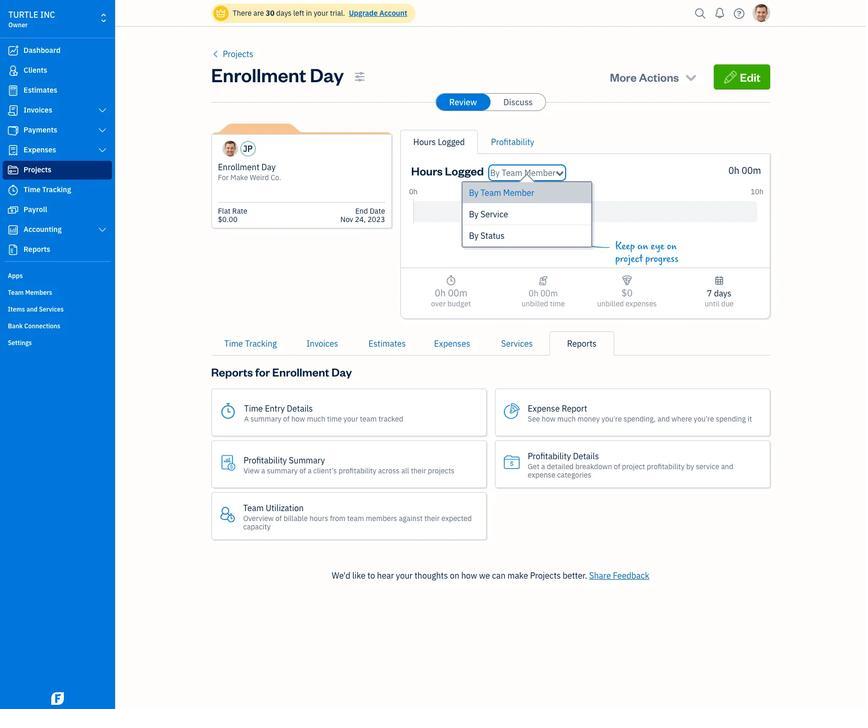 Task type: vqa. For each thing, say whether or not it's contained in the screenshot.
From Me link
no



Task type: describe. For each thing, give the bounding box(es) containing it.
profitability for profitability summary
[[339, 466, 377, 475]]

1 horizontal spatial time tracking
[[224, 338, 277, 349]]

estimates inside main element
[[24, 85, 57, 95]]

see
[[528, 414, 541, 423]]

client's
[[314, 466, 337, 475]]

of inside profitability details get a detailed breakdown of project profitability by service and expense categories
[[614, 462, 621, 471]]

by team member option
[[463, 182, 592, 204]]

for
[[218, 173, 229, 182]]

invoice image
[[7, 105, 19, 116]]

billable
[[284, 514, 308, 523]]

upgrade
[[349, 8, 378, 18]]

hours
[[310, 514, 329, 523]]

1 vertical spatial reports
[[568, 338, 597, 349]]

invoices inside main element
[[24, 105, 52, 115]]

0h 00m over budget
[[431, 287, 471, 308]]

timer image
[[7, 185, 19, 195]]

bank connections link
[[3, 318, 112, 334]]

accounting link
[[3, 220, 112, 239]]

hours logged button
[[414, 136, 465, 148]]

chevron large down image for accounting
[[98, 226, 107, 234]]

24,
[[355, 215, 366, 224]]

go to help image
[[731, 5, 748, 21]]

1 vertical spatial services
[[502, 338, 533, 349]]

dashboard image
[[7, 46, 19, 56]]

1 you're from the left
[[602, 414, 622, 423]]

1 horizontal spatial invoices
[[307, 338, 338, 349]]

settings
[[8, 339, 32, 347]]

10h
[[751, 187, 764, 196]]

0h 00m unbilled time
[[522, 288, 565, 308]]

for
[[255, 365, 270, 379]]

by team member for by team member field
[[491, 168, 556, 178]]

expenses inside main element
[[24, 145, 56, 155]]

$0
[[622, 287, 633, 299]]

bank connections
[[8, 322, 60, 330]]

1 horizontal spatial time
[[224, 338, 243, 349]]

Hours Logged Group By field
[[491, 167, 564, 179]]

2 you're from the left
[[694, 414, 715, 423]]

by status
[[469, 230, 505, 241]]

projects button
[[211, 48, 254, 60]]

payment image
[[7, 125, 19, 136]]

members
[[25, 289, 52, 296]]

2 vertical spatial enrollment
[[273, 365, 330, 379]]

member for by team member field
[[525, 168, 556, 178]]

1 vertical spatial reports link
[[550, 332, 615, 356]]

accounting
[[24, 225, 62, 234]]

logged inside "button"
[[438, 137, 465, 147]]

chevron large down image for invoices
[[98, 106, 107, 115]]

team inside team utilization overview of billable hours from team members against their expected capacity
[[348, 514, 364, 523]]

progress
[[646, 253, 679, 265]]

on inside keep an eye on project progress
[[667, 240, 677, 252]]

spending,
[[624, 414, 656, 423]]

projects inside main element
[[24, 165, 51, 174]]

chevrondown image
[[684, 70, 699, 84]]

review link
[[436, 94, 491, 111]]

items and services link
[[3, 301, 112, 317]]

0 vertical spatial reports link
[[3, 240, 112, 259]]

time inside 0h 00m unbilled time
[[550, 299, 565, 308]]

expected
[[442, 514, 472, 523]]

their inside team utilization overview of billable hours from team members against their expected capacity
[[425, 514, 440, 523]]

tracking inside main element
[[42, 185, 71, 194]]

1 horizontal spatial a
[[308, 466, 312, 475]]

settings link
[[3, 335, 112, 350]]

jp
[[243, 144, 253, 154]]

expenses image
[[622, 274, 633, 287]]

profitability summary view a summary of a client's profitability across all their projects
[[244, 455, 455, 475]]

all
[[402, 466, 409, 475]]

their inside profitability summary view a summary of a client's profitability across all their projects
[[411, 466, 427, 475]]

search image
[[693, 5, 709, 21]]

eye
[[651, 240, 665, 252]]

expense image
[[7, 145, 19, 156]]

0h for 0h 00m unbilled time
[[529, 288, 539, 299]]

trial.
[[330, 8, 345, 18]]

0 vertical spatial invoices link
[[3, 101, 112, 120]]

until
[[705, 299, 720, 308]]

members
[[366, 514, 397, 523]]

thoughts
[[415, 570, 448, 581]]

your inside time entry details a summary of how much time your team tracked
[[344, 414, 358, 423]]

day for enrollment day for make weird co.
[[262, 162, 276, 172]]

it
[[748, 414, 753, 423]]

turtle
[[8, 9, 38, 20]]

owner
[[8, 21, 28, 29]]

team members
[[8, 289, 52, 296]]

30
[[266, 8, 275, 18]]

by for by status option
[[469, 230, 479, 241]]

projects link
[[3, 161, 112, 180]]

report image
[[7, 245, 19, 255]]

to
[[368, 570, 375, 581]]

member for list box containing by team member
[[504, 188, 535, 198]]

2023
[[368, 215, 385, 224]]

payments link
[[3, 121, 112, 140]]

notifications image
[[712, 3, 729, 24]]

enrollment for enrollment day for make weird co.
[[218, 162, 260, 172]]

1 vertical spatial expenses link
[[420, 332, 485, 356]]

by
[[687, 462, 695, 471]]

estimate image
[[7, 85, 19, 96]]

profitability button
[[491, 136, 535, 148]]

apps
[[8, 272, 23, 280]]

summary
[[289, 455, 325, 465]]

status
[[481, 230, 505, 241]]

by service option
[[463, 204, 592, 225]]

team inside time entry details a summary of how much time your team tracked
[[360, 414, 377, 423]]

enrollment day
[[211, 62, 344, 87]]

items and services
[[8, 305, 64, 313]]

team utilization overview of billable hours from team members against their expected capacity
[[243, 503, 472, 531]]

profitability for profitability summary view a summary of a client's profitability across all their projects
[[244, 455, 287, 465]]

unbilled inside $0 unbilled expenses
[[598, 299, 624, 308]]

pencil image
[[724, 70, 738, 84]]

day for enrollment day
[[310, 62, 344, 87]]

details inside time entry details a summary of how much time your team tracked
[[287, 403, 313, 414]]

of inside profitability summary view a summary of a client's profitability across all their projects
[[300, 466, 306, 475]]

much inside expense report see how much money you're spending, and where you're spending it
[[558, 414, 576, 423]]

breakdown
[[576, 462, 613, 471]]

money
[[578, 414, 600, 423]]

0 horizontal spatial expenses link
[[3, 141, 112, 160]]

a for profitability summary
[[261, 466, 265, 475]]

1 horizontal spatial estimates
[[369, 338, 406, 349]]

1 horizontal spatial how
[[462, 570, 478, 581]]

by status option
[[463, 225, 592, 247]]

team inside field
[[502, 168, 523, 178]]

tracked
[[379, 414, 404, 423]]

make
[[508, 570, 529, 581]]

1 vertical spatial invoices link
[[290, 332, 355, 356]]

time inside time entry details a summary of how much time your team tracked
[[327, 414, 342, 423]]

utilization
[[266, 503, 304, 513]]

0 horizontal spatial time tracking link
[[3, 181, 112, 200]]

1 vertical spatial logged
[[445, 163, 484, 178]]

list box containing by team member
[[463, 182, 592, 247]]

1 vertical spatial tracking
[[245, 338, 277, 349]]

reports for enrollment day
[[211, 365, 352, 379]]

invoices image
[[539, 274, 549, 287]]

time entry details a summary of how much time your team tracked
[[244, 403, 404, 423]]

calendar image
[[715, 274, 725, 287]]

entry
[[265, 403, 285, 414]]

expense
[[528, 470, 556, 479]]

due
[[722, 299, 734, 308]]

dashboard
[[24, 46, 61, 55]]

client image
[[7, 65, 19, 76]]

much inside time entry details a summary of how much time your team tracked
[[307, 414, 326, 423]]

$0.00
[[218, 215, 238, 224]]

services inside main element
[[39, 305, 64, 313]]

we
[[480, 570, 491, 581]]

a
[[244, 414, 249, 423]]

1 vertical spatial expenses
[[434, 338, 471, 349]]

flat
[[218, 206, 231, 216]]

actions
[[639, 70, 679, 84]]

an
[[638, 240, 649, 252]]

edit
[[741, 70, 761, 84]]

connections
[[24, 322, 60, 330]]

project inside keep an eye on project progress
[[616, 253, 643, 265]]

share
[[590, 570, 611, 581]]

we'd
[[332, 570, 351, 581]]

of inside team utilization overview of billable hours from team members against their expected capacity
[[276, 514, 282, 523]]

2 vertical spatial your
[[396, 570, 413, 581]]

main element
[[0, 0, 141, 709]]

are
[[254, 8, 264, 18]]

co.
[[271, 173, 281, 182]]

profitability for profitability details
[[647, 462, 685, 471]]

more actions button
[[601, 64, 708, 90]]



Task type: locate. For each thing, give the bounding box(es) containing it.
1 horizontal spatial 00m
[[541, 288, 558, 299]]

spending
[[716, 414, 747, 423]]

0 vertical spatial enrollment
[[211, 62, 306, 87]]

1 horizontal spatial reports link
[[550, 332, 615, 356]]

2 much from the left
[[558, 414, 576, 423]]

report
[[562, 403, 588, 414]]

invoices up reports for enrollment day
[[307, 338, 338, 349]]

time tracking link down projects link
[[3, 181, 112, 200]]

get
[[528, 462, 540, 471]]

account
[[380, 8, 408, 18]]

your right 'hear'
[[396, 570, 413, 581]]

profitability up by team member field
[[491, 137, 535, 147]]

1 vertical spatial estimates link
[[355, 332, 420, 356]]

enrollment right for
[[273, 365, 330, 379]]

over
[[431, 299, 446, 308]]

2 horizontal spatial time
[[244, 403, 263, 414]]

00m for 0h 00m over budget
[[448, 287, 468, 299]]

by team member up by team member 'option'
[[491, 168, 556, 178]]

and right service
[[722, 462, 734, 471]]

1 vertical spatial day
[[262, 162, 276, 172]]

where
[[672, 414, 693, 423]]

your right in
[[314, 8, 329, 18]]

of down the utilization
[[276, 514, 282, 523]]

0 horizontal spatial reports
[[24, 245, 50, 254]]

you're right money
[[602, 414, 622, 423]]

end date nov 24, 2023
[[341, 206, 385, 224]]

unbilled
[[522, 299, 549, 308], [598, 299, 624, 308]]

logged
[[438, 137, 465, 147], [445, 163, 484, 178]]

2 horizontal spatial how
[[542, 414, 556, 423]]

0 horizontal spatial invoices
[[24, 105, 52, 115]]

1 chevron large down image from the top
[[98, 126, 107, 135]]

profitability left by
[[647, 462, 685, 471]]

detailed
[[547, 462, 574, 471]]

days right '30'
[[276, 8, 292, 18]]

0h inside 0h 00m over budget
[[435, 287, 446, 299]]

by team member for list box containing by team member
[[469, 188, 535, 198]]

2 chevron large down image from the top
[[98, 146, 107, 155]]

your left tracked
[[344, 414, 358, 423]]

make
[[231, 173, 248, 182]]

00m up the 10h
[[742, 164, 762, 177]]

more actions
[[610, 70, 679, 84]]

list box
[[463, 182, 592, 247]]

0 horizontal spatial details
[[287, 403, 313, 414]]

freshbooks image
[[49, 692, 66, 705]]

0h inside 0h 00m unbilled time
[[529, 288, 539, 299]]

summary for profitability
[[267, 466, 298, 475]]

dashboard link
[[3, 41, 112, 60]]

a right get at the bottom of page
[[542, 462, 546, 471]]

inc
[[40, 9, 55, 20]]

0 horizontal spatial on
[[450, 570, 460, 581]]

their
[[411, 466, 427, 475], [425, 514, 440, 523]]

0 vertical spatial team
[[360, 414, 377, 423]]

profitability up detailed
[[528, 451, 571, 461]]

profitability for profitability details get a detailed breakdown of project profitability by service and expense categories
[[528, 451, 571, 461]]

1 vertical spatial team
[[348, 514, 364, 523]]

hours inside "button"
[[414, 137, 436, 147]]

logged down review
[[438, 137, 465, 147]]

money image
[[7, 205, 19, 215]]

2 unbilled from the left
[[598, 299, 624, 308]]

apps link
[[3, 268, 112, 283]]

1 vertical spatial summary
[[267, 466, 298, 475]]

0 horizontal spatial services
[[39, 305, 64, 313]]

2 vertical spatial time
[[244, 403, 263, 414]]

budget
[[448, 299, 471, 308]]

0 vertical spatial hours
[[414, 137, 436, 147]]

0 horizontal spatial tracking
[[42, 185, 71, 194]]

day up co.
[[262, 162, 276, 172]]

0 vertical spatial their
[[411, 466, 427, 475]]

1 vertical spatial time tracking link
[[211, 332, 290, 356]]

by up by service
[[469, 188, 479, 198]]

invoices link up payments link
[[3, 101, 112, 120]]

0 vertical spatial invoices
[[24, 105, 52, 115]]

on
[[667, 240, 677, 252], [450, 570, 460, 581]]

you're right where
[[694, 414, 715, 423]]

a inside profitability details get a detailed breakdown of project profitability by service and expense categories
[[542, 462, 546, 471]]

enrollment down projects button
[[211, 62, 306, 87]]

chart image
[[7, 225, 19, 235]]

0 vertical spatial by team member
[[491, 168, 556, 178]]

tracking down projects link
[[42, 185, 71, 194]]

crown image
[[216, 8, 227, 19]]

services up bank connections link
[[39, 305, 64, 313]]

1 horizontal spatial projects
[[223, 49, 254, 59]]

much up summary
[[307, 414, 326, 423]]

projects right chevronleft image
[[223, 49, 254, 59]]

profitability
[[647, 462, 685, 471], [339, 466, 377, 475]]

view
[[244, 466, 260, 475]]

timetracking image
[[446, 274, 457, 287]]

2 horizontal spatial 00m
[[742, 164, 762, 177]]

00m for 0h 00m unbilled time
[[541, 288, 558, 299]]

on right thoughts
[[450, 570, 460, 581]]

1 vertical spatial time tracking
[[224, 338, 277, 349]]

profitability
[[491, 137, 535, 147], [528, 451, 571, 461], [244, 455, 287, 465]]

1 horizontal spatial services
[[502, 338, 533, 349]]

their right against
[[425, 514, 440, 523]]

expenses link down budget
[[420, 332, 485, 356]]

by down profitability button
[[491, 168, 500, 178]]

how up summary
[[292, 414, 305, 423]]

tracking
[[42, 185, 71, 194], [245, 338, 277, 349]]

team right from
[[348, 514, 364, 523]]

their right all
[[411, 466, 427, 475]]

profitability inside profitability summary view a summary of a client's profitability across all their projects
[[339, 466, 377, 475]]

profitability for profitability
[[491, 137, 535, 147]]

how inside expense report see how much money you're spending, and where you're spending it
[[542, 414, 556, 423]]

of down entry
[[283, 414, 290, 423]]

better.
[[563, 570, 588, 581]]

2 horizontal spatial and
[[722, 462, 734, 471]]

1 vertical spatial member
[[504, 188, 535, 198]]

services down 0h 00m unbilled time
[[502, 338, 533, 349]]

how left we
[[462, 570, 478, 581]]

chevron large down image for payments
[[98, 126, 107, 135]]

by inside 'option'
[[469, 188, 479, 198]]

days up due
[[715, 288, 732, 299]]

summary down summary
[[267, 466, 298, 475]]

and left where
[[658, 414, 670, 423]]

projects
[[428, 466, 455, 475]]

1 vertical spatial on
[[450, 570, 460, 581]]

chevron large down image inside payments link
[[98, 126, 107, 135]]

chevron large down image inside accounting link
[[98, 226, 107, 234]]

and inside items and services link
[[27, 305, 38, 313]]

payroll
[[24, 205, 47, 214]]

profitability inside profitability summary view a summary of a client's profitability across all their projects
[[244, 455, 287, 465]]

2 horizontal spatial your
[[396, 570, 413, 581]]

expenses down budget
[[434, 338, 471, 349]]

how
[[292, 414, 305, 423], [542, 414, 556, 423], [462, 570, 478, 581]]

1 unbilled from the left
[[522, 299, 549, 308]]

estimates link for services link
[[355, 332, 420, 356]]

chevronleft image
[[211, 48, 221, 60]]

by left service
[[469, 209, 479, 219]]

0 vertical spatial services
[[39, 305, 64, 313]]

logged down hours logged "button"
[[445, 163, 484, 178]]

1 vertical spatial chevron large down image
[[98, 226, 107, 234]]

summary down entry
[[251, 414, 282, 423]]

0h for 0h
[[409, 187, 418, 196]]

by inside field
[[491, 168, 500, 178]]

bank
[[8, 322, 23, 330]]

summary inside time entry details a summary of how much time your team tracked
[[251, 414, 282, 423]]

member inside field
[[525, 168, 556, 178]]

by team member inside 'option'
[[469, 188, 535, 198]]

0 horizontal spatial projects
[[24, 165, 51, 174]]

0 vertical spatial summary
[[251, 414, 282, 423]]

by left the status
[[469, 230, 479, 241]]

0 vertical spatial chevron large down image
[[98, 126, 107, 135]]

review
[[450, 97, 477, 107]]

discuss
[[504, 97, 533, 107]]

details inside profitability details get a detailed breakdown of project profitability by service and expense categories
[[573, 451, 600, 461]]

0 horizontal spatial estimates link
[[3, 81, 112, 100]]

profitability inside profitability details get a detailed breakdown of project profitability by service and expense categories
[[528, 451, 571, 461]]

0 vertical spatial project
[[616, 253, 643, 265]]

team up overview
[[243, 503, 264, 513]]

1 horizontal spatial profitability
[[647, 462, 685, 471]]

1 horizontal spatial time
[[550, 299, 565, 308]]

unbilled inside 0h 00m unbilled time
[[522, 299, 549, 308]]

0 vertical spatial expenses
[[24, 145, 56, 155]]

0 horizontal spatial time
[[24, 185, 40, 194]]

by
[[491, 168, 500, 178], [469, 188, 479, 198], [469, 209, 479, 219], [469, 230, 479, 241]]

profitability up 'view'
[[244, 455, 287, 465]]

project image
[[7, 165, 19, 175]]

enrollment inside enrollment day for make weird co.
[[218, 162, 260, 172]]

profitability left across
[[339, 466, 377, 475]]

member down by team member field
[[504, 188, 535, 198]]

invoices link up reports for enrollment day
[[290, 332, 355, 356]]

of down summary
[[300, 466, 306, 475]]

left
[[294, 8, 305, 18]]

0 vertical spatial expenses link
[[3, 141, 112, 160]]

weird
[[250, 173, 269, 182]]

0 horizontal spatial estimates
[[24, 85, 57, 95]]

time tracking link
[[3, 181, 112, 200], [211, 332, 290, 356]]

tracking up for
[[245, 338, 277, 349]]

estimates link
[[3, 81, 112, 100], [355, 332, 420, 356]]

0 vertical spatial time tracking
[[24, 185, 71, 194]]

0 vertical spatial time tracking link
[[3, 181, 112, 200]]

team up by service
[[481, 188, 502, 198]]

categories
[[558, 470, 592, 479]]

member up by team member 'option'
[[525, 168, 556, 178]]

by team member up service
[[469, 188, 535, 198]]

1 horizontal spatial details
[[573, 451, 600, 461]]

chevron large down image up payments link
[[98, 106, 107, 115]]

1 horizontal spatial reports
[[211, 365, 253, 379]]

details up breakdown on the bottom of page
[[573, 451, 600, 461]]

1 chevron large down image from the top
[[98, 106, 107, 115]]

time tracking inside main element
[[24, 185, 71, 194]]

time inside time entry details a summary of how much time your team tracked
[[244, 403, 263, 414]]

service
[[481, 209, 509, 219]]

1 horizontal spatial expenses
[[434, 338, 471, 349]]

project down keep
[[616, 253, 643, 265]]

of inside time entry details a summary of how much time your team tracked
[[283, 414, 290, 423]]

can
[[492, 570, 506, 581]]

chevron large down image
[[98, 106, 107, 115], [98, 226, 107, 234]]

2 vertical spatial day
[[332, 365, 352, 379]]

2 vertical spatial projects
[[531, 570, 561, 581]]

00m inside 0h 00m over budget
[[448, 287, 468, 299]]

and inside expense report see how much money you're spending, and where you're spending it
[[658, 414, 670, 423]]

0 horizontal spatial you're
[[602, 414, 622, 423]]

0 vertical spatial hours logged
[[414, 137, 465, 147]]

0 horizontal spatial invoices link
[[3, 101, 112, 120]]

invoices link
[[3, 101, 112, 120], [290, 332, 355, 356]]

services
[[39, 305, 64, 313], [502, 338, 533, 349]]

and inside profitability details get a detailed breakdown of project profitability by service and expense categories
[[722, 462, 734, 471]]

2 horizontal spatial projects
[[531, 570, 561, 581]]

project right breakdown on the bottom of page
[[622, 462, 646, 471]]

1 vertical spatial your
[[344, 414, 358, 423]]

00m
[[742, 164, 762, 177], [448, 287, 468, 299], [541, 288, 558, 299]]

day inside enrollment day for make weird co.
[[262, 162, 276, 172]]

hours logged down hours logged "button"
[[412, 163, 484, 178]]

like
[[353, 570, 366, 581]]

$0 unbilled expenses
[[598, 287, 657, 308]]

1 horizontal spatial your
[[344, 414, 358, 423]]

details right entry
[[287, 403, 313, 414]]

summary inside profitability summary view a summary of a client's profitability across all their projects
[[267, 466, 298, 475]]

projects inside button
[[223, 49, 254, 59]]

hours logged down review
[[414, 137, 465, 147]]

hear
[[377, 570, 394, 581]]

0 vertical spatial days
[[276, 8, 292, 18]]

summary for time
[[251, 414, 282, 423]]

1 vertical spatial and
[[658, 414, 670, 423]]

profitability details get a detailed breakdown of project profitability by service and expense categories
[[528, 451, 734, 479]]

1 vertical spatial details
[[573, 451, 600, 461]]

team inside 'option'
[[481, 188, 502, 198]]

how inside time entry details a summary of how much time your team tracked
[[292, 414, 305, 423]]

by for by team member 'option'
[[469, 188, 479, 198]]

0 horizontal spatial 00m
[[448, 287, 468, 299]]

a down summary
[[308, 466, 312, 475]]

time tracking up for
[[224, 338, 277, 349]]

of
[[283, 414, 290, 423], [614, 462, 621, 471], [300, 466, 306, 475], [276, 514, 282, 523]]

time inside main element
[[24, 185, 40, 194]]

chevron large down image inside "expenses" link
[[98, 146, 107, 155]]

enrollment for enrollment day
[[211, 62, 306, 87]]

share feedback button
[[590, 569, 650, 582]]

by team member
[[491, 168, 556, 178], [469, 188, 535, 198]]

by team member inside field
[[491, 168, 556, 178]]

unbilled down expenses icon at the right
[[598, 299, 624, 308]]

0 vertical spatial estimates
[[24, 85, 57, 95]]

1 vertical spatial estimates
[[369, 338, 406, 349]]

1 vertical spatial their
[[425, 514, 440, 523]]

0 vertical spatial on
[[667, 240, 677, 252]]

0 horizontal spatial expenses
[[24, 145, 56, 155]]

rate
[[232, 206, 248, 216]]

team
[[360, 414, 377, 423], [348, 514, 364, 523]]

7
[[708, 288, 713, 299]]

a
[[542, 462, 546, 471], [261, 466, 265, 475], [308, 466, 312, 475]]

00m down invoices "icon"
[[541, 288, 558, 299]]

0 vertical spatial your
[[314, 8, 329, 18]]

1 vertical spatial by team member
[[469, 188, 535, 198]]

from
[[330, 514, 346, 523]]

against
[[399, 514, 423, 523]]

chevron large down image down payroll link
[[98, 226, 107, 234]]

0 horizontal spatial profitability
[[339, 466, 377, 475]]

services link
[[485, 332, 550, 356]]

unbilled down invoices "icon"
[[522, 299, 549, 308]]

2 chevron large down image from the top
[[98, 226, 107, 234]]

a right 'view'
[[261, 466, 265, 475]]

settings for this project image
[[355, 71, 365, 83]]

1 vertical spatial hours logged
[[412, 163, 484, 178]]

00m for 0h 00m
[[742, 164, 762, 177]]

project inside profitability details get a detailed breakdown of project profitability by service and expense categories
[[622, 462, 646, 471]]

edit link
[[714, 64, 771, 90]]

0h for 0h 00m
[[729, 164, 740, 177]]

0 vertical spatial time
[[24, 185, 40, 194]]

0 horizontal spatial reports link
[[3, 240, 112, 259]]

in
[[306, 8, 312, 18]]

a for profitability details
[[542, 462, 546, 471]]

0 horizontal spatial days
[[276, 8, 292, 18]]

0 vertical spatial tracking
[[42, 185, 71, 194]]

0 horizontal spatial and
[[27, 305, 38, 313]]

payroll link
[[3, 201, 112, 219]]

2 vertical spatial reports
[[211, 365, 253, 379]]

0h for 0h 00m over budget
[[435, 287, 446, 299]]

reports
[[24, 245, 50, 254], [568, 338, 597, 349], [211, 365, 253, 379]]

1 horizontal spatial days
[[715, 288, 732, 299]]

1 horizontal spatial expenses link
[[420, 332, 485, 356]]

details
[[287, 403, 313, 414], [573, 451, 600, 461]]

reports link
[[3, 240, 112, 259], [550, 332, 615, 356]]

team left tracked
[[360, 414, 377, 423]]

days inside 7 days until due
[[715, 288, 732, 299]]

1 vertical spatial days
[[715, 288, 732, 299]]

and right items on the top left
[[27, 305, 38, 313]]

estimates link for payments link
[[3, 81, 112, 100]]

turtle inc owner
[[8, 9, 55, 29]]

time tracking link up for
[[211, 332, 290, 356]]

0 horizontal spatial much
[[307, 414, 326, 423]]

team up by team member 'option'
[[502, 168, 523, 178]]

00m inside 0h 00m unbilled time
[[541, 288, 558, 299]]

on right eye
[[667, 240, 677, 252]]

by for by service option
[[469, 209, 479, 219]]

0 horizontal spatial time
[[327, 414, 342, 423]]

how down expense
[[542, 414, 556, 423]]

day left settings for this project icon
[[310, 62, 344, 87]]

enrollment day for make weird co.
[[218, 162, 281, 182]]

0 vertical spatial reports
[[24, 245, 50, 254]]

0 vertical spatial and
[[27, 305, 38, 313]]

time tracking down projects link
[[24, 185, 71, 194]]

projects right make
[[531, 570, 561, 581]]

chevron large down image
[[98, 126, 107, 135], [98, 146, 107, 155]]

1 horizontal spatial unbilled
[[598, 299, 624, 308]]

expenses down payments
[[24, 145, 56, 155]]

invoices up payments
[[24, 105, 52, 115]]

team down apps
[[8, 289, 24, 296]]

invoices
[[24, 105, 52, 115], [307, 338, 338, 349]]

1 much from the left
[[307, 414, 326, 423]]

7 days until due
[[705, 288, 734, 308]]

flat rate $0.00
[[218, 206, 248, 224]]

capacity
[[243, 522, 271, 531]]

00m right the over
[[448, 287, 468, 299]]

member inside 'option'
[[504, 188, 535, 198]]

team inside main element
[[8, 289, 24, 296]]

expenses
[[626, 299, 657, 308]]

expenses link down payments link
[[3, 141, 112, 160]]

2 vertical spatial and
[[722, 462, 734, 471]]

enrollment up the make
[[218, 162, 260, 172]]

team inside team utilization overview of billable hours from team members against their expected capacity
[[243, 503, 264, 513]]

1 vertical spatial hours
[[412, 163, 443, 178]]

day up time entry details a summary of how much time your team tracked
[[332, 365, 352, 379]]

2 horizontal spatial reports
[[568, 338, 597, 349]]

overview
[[243, 514, 274, 523]]

discuss link
[[491, 94, 546, 111]]

profitability inside profitability details get a detailed breakdown of project profitability by service and expense categories
[[647, 462, 685, 471]]

across
[[378, 466, 400, 475]]

end
[[356, 206, 368, 216]]

projects right "project" icon on the left top of the page
[[24, 165, 51, 174]]

0 horizontal spatial unbilled
[[522, 299, 549, 308]]

of right breakdown on the bottom of page
[[614, 462, 621, 471]]

by service
[[469, 209, 509, 219]]

chevron large down image for expenses
[[98, 146, 107, 155]]

much down report
[[558, 414, 576, 423]]

0 horizontal spatial your
[[314, 8, 329, 18]]

reports inside main element
[[24, 245, 50, 254]]



